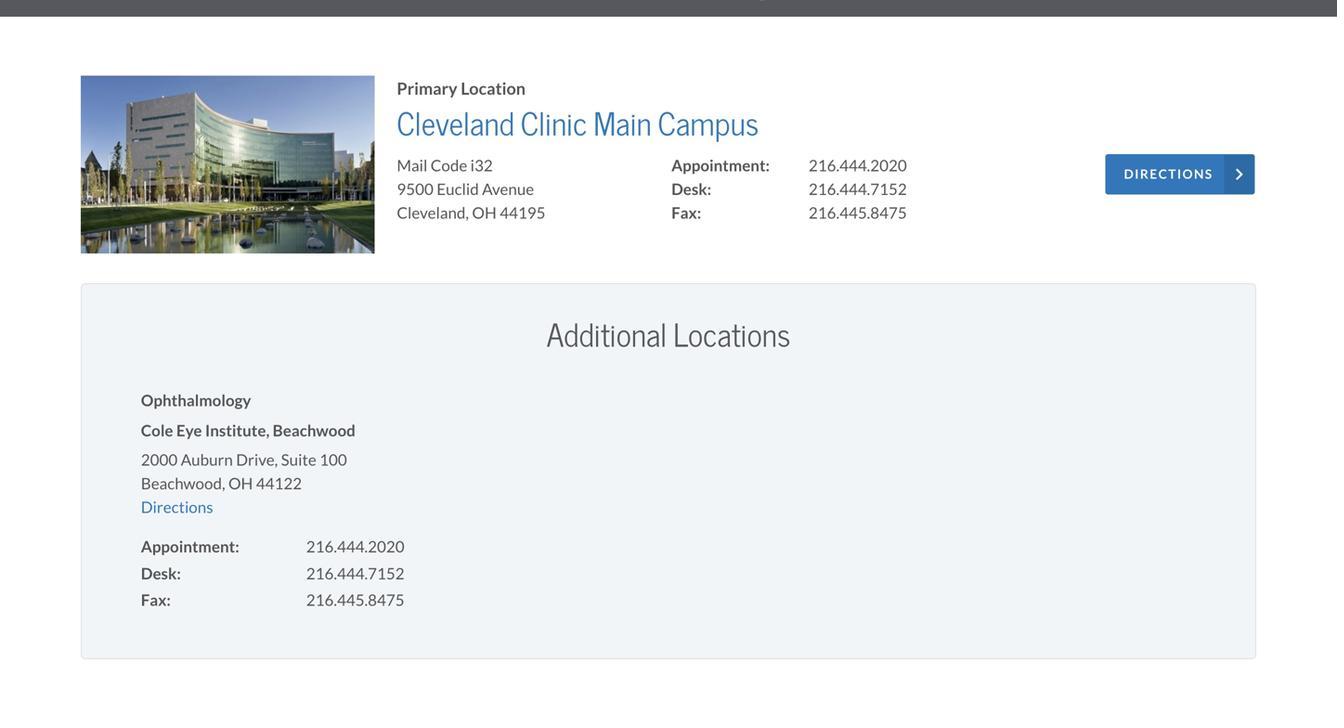 Task type: vqa. For each thing, say whether or not it's contained in the screenshot.
the right Our
no



Task type: locate. For each thing, give the bounding box(es) containing it.
main
[[594, 104, 652, 144]]

oh inside 2000 auburn drive, suite 100 beachwood, oh 44122 directions
[[228, 474, 253, 493]]

1 vertical spatial appointment:
[[141, 538, 239, 557]]

0 vertical spatial directions link
[[1106, 154, 1255, 195]]

locations
[[673, 316, 791, 356]]

1 vertical spatial 216.444.2020
[[306, 538, 405, 557]]

suite
[[281, 450, 316, 470]]

1 horizontal spatial 216.445.8475
[[809, 204, 907, 223]]

1 vertical spatial 216.445.8475
[[306, 591, 405, 610]]

additional locations
[[547, 316, 791, 356]]

44122
[[256, 474, 302, 493]]

appointment:
[[672, 156, 770, 176], [141, 538, 239, 557]]

oh
[[472, 204, 497, 223], [228, 474, 253, 493]]

0 horizontal spatial 216.444.7152
[[306, 564, 405, 584]]

oh down drive,
[[228, 474, 253, 493]]

1 vertical spatial directions
[[141, 498, 213, 517]]

beachwood
[[273, 421, 356, 441]]

mail
[[397, 156, 428, 176]]

0 horizontal spatial directions
[[141, 498, 213, 517]]

9500
[[397, 180, 434, 199]]

i32
[[471, 156, 493, 176]]

1 horizontal spatial desk:
[[672, 180, 712, 199]]

1 horizontal spatial directions link
[[1106, 154, 1255, 195]]

directions
[[1124, 166, 1214, 182], [141, 498, 213, 517]]

216.444.7152 fax:
[[672, 180, 907, 223], [141, 564, 405, 610]]

euclid
[[437, 180, 479, 199]]

0 horizontal spatial fax:
[[141, 591, 171, 610]]

code
[[431, 156, 467, 176]]

1 horizontal spatial appointment:
[[672, 156, 770, 176]]

0 horizontal spatial 216.444.7152 fax:
[[141, 564, 405, 610]]

0 vertical spatial 216.444.2020 desk:
[[672, 156, 907, 199]]

0 vertical spatial 216.444.7152 fax:
[[672, 180, 907, 223]]

0 horizontal spatial directions link
[[141, 498, 213, 517]]

cleveland clinic main campus link
[[397, 104, 759, 144]]

44195
[[500, 204, 546, 223]]

additional
[[547, 316, 667, 356]]

primary location cleveland clinic main campus
[[397, 78, 759, 144]]

1 vertical spatial oh
[[228, 474, 253, 493]]

2000
[[141, 450, 178, 470]]

campus
[[658, 104, 759, 144]]

216.444.2020 desk:
[[672, 156, 907, 199], [141, 538, 405, 584]]

0 vertical spatial desk:
[[672, 180, 712, 199]]

0 horizontal spatial oh
[[228, 474, 253, 493]]

216.444.2020
[[809, 156, 907, 176], [306, 538, 405, 557]]

1 horizontal spatial oh
[[472, 204, 497, 223]]

oh down avenue
[[472, 204, 497, 223]]

0 vertical spatial appointment:
[[672, 156, 770, 176]]

1 horizontal spatial fax:
[[672, 204, 701, 223]]

1 horizontal spatial 216.444.7152
[[809, 180, 907, 199]]

0 horizontal spatial desk:
[[141, 564, 181, 584]]

1 vertical spatial directions link
[[141, 498, 213, 517]]

primary
[[397, 78, 458, 100]]

216.445.8475
[[809, 204, 907, 223], [306, 591, 405, 610]]

appointment: down beachwood,
[[141, 538, 239, 557]]

directions inside 2000 auburn drive, suite 100 beachwood, oh 44122 directions
[[141, 498, 213, 517]]

1 horizontal spatial 216.444.2020
[[809, 156, 907, 176]]

cleveland
[[397, 104, 515, 144]]

1 vertical spatial 216.444.7152 fax:
[[141, 564, 405, 610]]

0 vertical spatial fax:
[[672, 204, 701, 223]]

1 vertical spatial 216.444.2020 desk:
[[141, 538, 405, 584]]

0 vertical spatial directions
[[1124, 166, 1214, 182]]

216.444.7152
[[809, 180, 907, 199], [306, 564, 405, 584]]

appointment: down 'campus'
[[672, 156, 770, 176]]

0 vertical spatial oh
[[472, 204, 497, 223]]

desk:
[[672, 180, 712, 199], [141, 564, 181, 584]]

0 vertical spatial 216.444.2020
[[809, 156, 907, 176]]

directions link
[[1106, 154, 1255, 195], [141, 498, 213, 517]]

fax:
[[672, 204, 701, 223], [141, 591, 171, 610]]



Task type: describe. For each thing, give the bounding box(es) containing it.
cole
[[141, 421, 173, 441]]

ophthalmology
[[141, 391, 251, 410]]

auburn
[[181, 450, 233, 470]]

beachwood,
[[141, 474, 225, 493]]

0 vertical spatial 216.445.8475
[[809, 204, 907, 223]]

eye
[[176, 421, 202, 441]]

1 horizontal spatial 216.444.2020 desk:
[[672, 156, 907, 199]]

1 vertical spatial fax:
[[141, 591, 171, 610]]

100
[[320, 450, 347, 470]]

drive,
[[236, 450, 278, 470]]

mail code i32 9500 euclid avenue cleveland, oh 44195
[[397, 156, 546, 223]]

1 horizontal spatial directions
[[1124, 166, 1214, 182]]

avenue
[[482, 180, 534, 199]]

0 horizontal spatial 216.444.2020 desk:
[[141, 538, 405, 584]]

0 horizontal spatial 216.445.8475
[[306, 591, 405, 610]]

0 horizontal spatial 216.444.2020
[[306, 538, 405, 557]]

cole eye institute, beachwood
[[141, 421, 356, 441]]

2000 auburn drive, suite 100 beachwood, oh 44122 directions
[[141, 450, 347, 517]]

1 horizontal spatial 216.444.7152 fax:
[[672, 180, 907, 223]]

1 vertical spatial 216.444.7152
[[306, 564, 405, 584]]

cleveland clinic main campus image
[[81, 76, 375, 254]]

0 vertical spatial 216.444.7152
[[809, 180, 907, 199]]

institute,
[[205, 421, 270, 441]]

clinic
[[521, 104, 587, 144]]

1 vertical spatial desk:
[[141, 564, 181, 584]]

location
[[461, 78, 526, 100]]

0 horizontal spatial appointment:
[[141, 538, 239, 557]]

cleveland,
[[397, 204, 469, 223]]

oh inside mail code i32 9500 euclid avenue cleveland, oh 44195
[[472, 204, 497, 223]]



